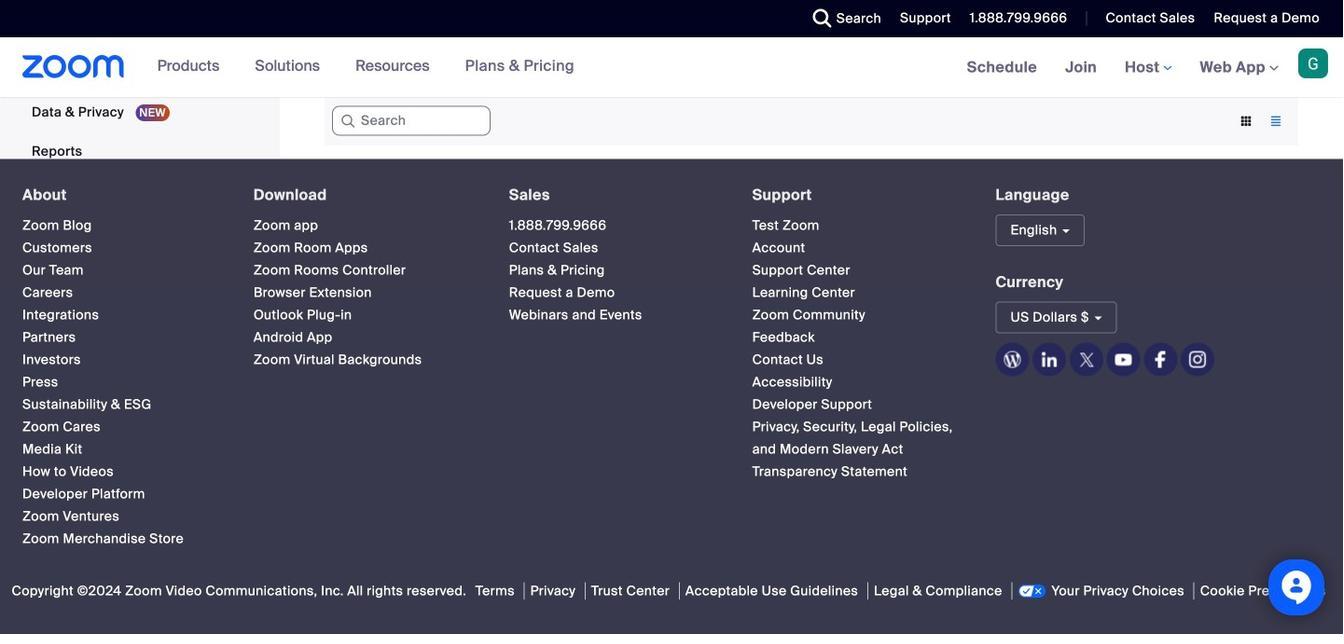 Task type: describe. For each thing, give the bounding box(es) containing it.
product information navigation
[[143, 37, 588, 97]]

zoom logo image
[[22, 55, 125, 78]]

list mode, selected image
[[1261, 113, 1291, 130]]

3 heading from the left
[[509, 187, 719, 203]]



Task type: vqa. For each thing, say whether or not it's contained in the screenshot.
Personal Menu menu
yes



Task type: locate. For each thing, give the bounding box(es) containing it.
2 heading from the left
[[254, 187, 475, 203]]

personal menu menu
[[0, 0, 274, 172]]

heading
[[22, 187, 220, 203], [254, 187, 475, 203], [509, 187, 719, 203], [752, 187, 962, 203]]

1 heading from the left
[[22, 187, 220, 203]]

Search text field
[[332, 106, 491, 136]]

profile picture image
[[1298, 49, 1328, 78]]

grid mode, not selected image
[[1231, 113, 1261, 130]]

4 heading from the left
[[752, 187, 962, 203]]

banner
[[0, 37, 1343, 98]]

meetings navigation
[[953, 37, 1343, 98]]



